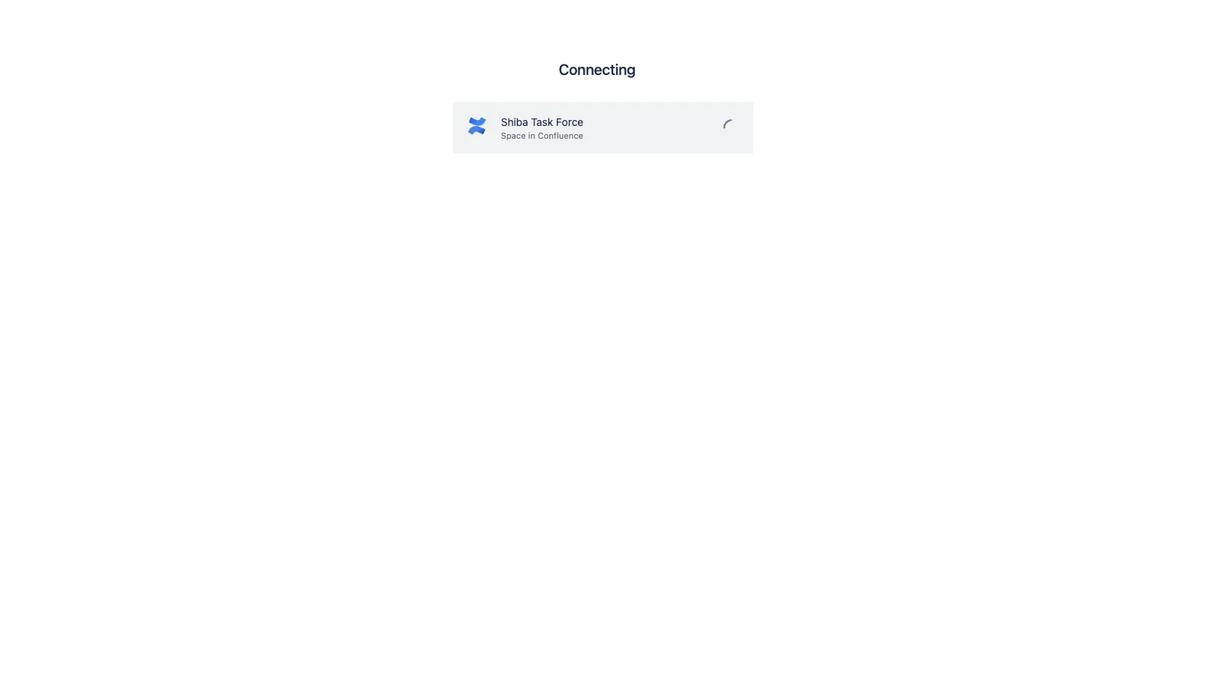 Task type: locate. For each thing, give the bounding box(es) containing it.
confluence image
[[465, 114, 489, 138], [465, 114, 489, 138]]

connecting
[[559, 60, 636, 78]]

confluence
[[538, 130, 583, 140]]

force
[[556, 116, 583, 128]]

in
[[528, 130, 535, 140]]



Task type: describe. For each thing, give the bounding box(es) containing it.
shiba task force space in confluence
[[501, 116, 583, 140]]

Search field
[[921, 9, 1071, 33]]

shiba
[[501, 116, 528, 128]]

space
[[501, 130, 526, 140]]

task
[[531, 116, 553, 128]]



Task type: vqa. For each thing, say whether or not it's contained in the screenshot.
the "Labels Pin to top. Only you can see pinned fields." image
no



